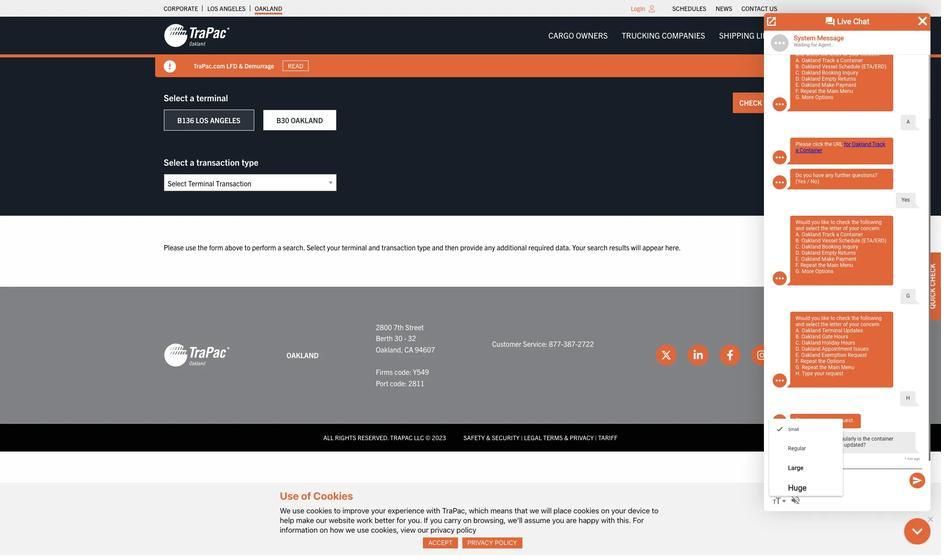 Task type: vqa. For each thing, say whether or not it's contained in the screenshot.
the middle 'Oakland'
yes



Task type: locate. For each thing, give the bounding box(es) containing it.
your
[[327, 243, 340, 252], [371, 506, 386, 515], [612, 506, 626, 515]]

news
[[716, 4, 733, 12]]

select right search.
[[307, 243, 326, 252]]

2 vertical spatial a
[[278, 243, 281, 252]]

2 horizontal spatial to
[[652, 506, 659, 515]]

los right b136
[[196, 116, 208, 125]]

login
[[631, 4, 645, 12]]

select a terminal
[[164, 92, 228, 103]]

0 horizontal spatial will
[[541, 506, 552, 515]]

los
[[207, 4, 218, 12], [196, 116, 208, 125]]

0 horizontal spatial type
[[242, 157, 259, 167]]

help
[[280, 516, 294, 525]]

port
[[376, 379, 389, 387]]

security
[[492, 434, 520, 442]]

on left how
[[320, 526, 328, 534]]

light image
[[649, 5, 655, 12]]

corporate
[[164, 4, 198, 12]]

use down work
[[357, 526, 369, 534]]

schedules link
[[673, 2, 707, 14]]

1 vertical spatial our
[[418, 526, 429, 534]]

1 vertical spatial menu bar
[[542, 27, 785, 44]]

on up policy
[[463, 516, 472, 525]]

please use the form above to perform a search. select your terminal and transaction type and then provide any additional required data. your search results will appear here.
[[164, 243, 681, 252]]

privacy down policy
[[468, 539, 493, 546]]

safety & security | legal terms & privacy | tariff
[[464, 434, 618, 442]]

on
[[601, 506, 610, 515], [463, 516, 472, 525], [320, 526, 328, 534]]

to up 'website'
[[334, 506, 341, 515]]

no image
[[926, 515, 935, 523]]

menu bar
[[668, 2, 782, 14], [542, 27, 785, 44]]

& right terms
[[564, 434, 569, 442]]

0 vertical spatial transaction
[[196, 157, 240, 167]]

1 horizontal spatial on
[[463, 516, 472, 525]]

menu bar down light image
[[542, 27, 785, 44]]

1 vertical spatial with
[[601, 516, 615, 525]]

a up b136
[[190, 92, 194, 103]]

32
[[408, 334, 416, 343]]

1 vertical spatial will
[[541, 506, 552, 515]]

1 horizontal spatial terminal
[[342, 243, 367, 252]]

0 vertical spatial we
[[530, 506, 539, 515]]

banner
[[0, 17, 941, 77]]

0 horizontal spatial to
[[245, 243, 250, 252]]

search
[[587, 243, 608, 252]]

quick
[[928, 288, 937, 309]]

0 horizontal spatial terminal
[[196, 92, 228, 103]]

1 vertical spatial oakland image
[[164, 343, 230, 368]]

will
[[631, 243, 641, 252], [541, 506, 552, 515]]

0 horizontal spatial cookies
[[306, 506, 332, 515]]

angeles left oakland "link"
[[220, 4, 246, 12]]

angeles down select a terminal
[[210, 116, 241, 125]]

0 horizontal spatial |
[[521, 434, 523, 442]]

0 vertical spatial a
[[190, 92, 194, 103]]

trapac.com lfd & demurrage
[[194, 62, 274, 70]]

a for terminal
[[190, 92, 194, 103]]

2 horizontal spatial on
[[601, 506, 610, 515]]

we up assume
[[530, 506, 539, 515]]

our down if
[[418, 526, 429, 534]]

you right if
[[430, 516, 442, 525]]

select up b136
[[164, 92, 188, 103]]

above
[[225, 243, 243, 252]]

will right results
[[631, 243, 641, 252]]

1 horizontal spatial |
[[595, 434, 597, 442]]

privacy left tariff
[[570, 434, 594, 442]]

1 vertical spatial oakland
[[291, 116, 323, 125]]

contact us link
[[742, 2, 778, 14]]

to right above
[[245, 243, 250, 252]]

1 and from the left
[[369, 243, 380, 252]]

a down b136
[[190, 157, 194, 167]]

lfd
[[226, 62, 237, 70]]

additional
[[497, 243, 527, 252]]

los angeles link
[[207, 2, 246, 14]]

| left tariff link
[[595, 434, 597, 442]]

llc
[[414, 434, 424, 442]]

0 vertical spatial type
[[242, 157, 259, 167]]

your up better
[[371, 506, 386, 515]]

0 vertical spatial privacy
[[570, 434, 594, 442]]

accept link
[[423, 538, 458, 549]]

1 horizontal spatial will
[[631, 243, 641, 252]]

on left device
[[601, 506, 610, 515]]

we
[[530, 506, 539, 515], [346, 526, 355, 534]]

2 vertical spatial select
[[307, 243, 326, 252]]

we'll
[[508, 516, 523, 525]]

2 oakland image from the top
[[164, 343, 230, 368]]

provide
[[460, 243, 483, 252]]

trapac
[[390, 434, 413, 442]]

0 vertical spatial menu bar
[[668, 2, 782, 14]]

you down place
[[552, 516, 564, 525]]

our right make
[[316, 516, 327, 525]]

select for select a transaction type
[[164, 157, 188, 167]]

1 horizontal spatial and
[[432, 243, 444, 252]]

1 vertical spatial privacy
[[468, 539, 493, 546]]

privacy policy link
[[462, 538, 522, 549]]

cookies up make
[[306, 506, 332, 515]]

if
[[424, 516, 428, 525]]

customer
[[492, 339, 522, 348]]

will up assume
[[541, 506, 552, 515]]

|
[[521, 434, 523, 442], [595, 434, 597, 442]]

work
[[357, 516, 373, 525]]

1 horizontal spatial transaction
[[382, 243, 416, 252]]

footer
[[0, 287, 941, 451]]

0 horizontal spatial use
[[185, 243, 196, 252]]

0 horizontal spatial you
[[430, 516, 442, 525]]

to right device
[[652, 506, 659, 515]]

1 horizontal spatial you
[[552, 516, 564, 525]]

code: up 2811
[[395, 367, 411, 376]]

1 horizontal spatial we
[[530, 506, 539, 515]]

0 horizontal spatial with
[[426, 506, 440, 515]]

1 horizontal spatial type
[[417, 243, 430, 252]]

tariff
[[598, 434, 618, 442]]

with up if
[[426, 506, 440, 515]]

2 horizontal spatial use
[[357, 526, 369, 534]]

use left the the
[[185, 243, 196, 252]]

1 vertical spatial we
[[346, 526, 355, 534]]

menu bar containing schedules
[[668, 2, 782, 14]]

browsing,
[[474, 516, 506, 525]]

0 vertical spatial check
[[740, 98, 764, 107]]

a for transaction
[[190, 157, 194, 167]]

select a transaction type
[[164, 157, 259, 167]]

a left search.
[[278, 243, 281, 252]]

and
[[369, 243, 380, 252], [432, 243, 444, 252]]

menu bar containing cargo owners
[[542, 27, 785, 44]]

0 vertical spatial los
[[207, 4, 218, 12]]

our
[[316, 516, 327, 525], [418, 526, 429, 534]]

code: right port
[[390, 379, 407, 387]]

trapac,
[[442, 506, 467, 515]]

select
[[164, 92, 188, 103], [164, 157, 188, 167], [307, 243, 326, 252]]

cookies up happy
[[574, 506, 599, 515]]

transaction
[[196, 157, 240, 167], [382, 243, 416, 252]]

& right safety
[[486, 434, 490, 442]]

for
[[633, 516, 644, 525]]

a
[[190, 92, 194, 103], [190, 157, 194, 167], [278, 243, 281, 252]]

check
[[740, 98, 764, 107], [928, 264, 937, 286]]

los right corporate link
[[207, 4, 218, 12]]

2 vertical spatial use
[[357, 526, 369, 534]]

legal
[[524, 434, 542, 442]]

oakland image
[[164, 23, 230, 48], [164, 343, 230, 368]]

0 vertical spatial use
[[185, 243, 196, 252]]

select down b136
[[164, 157, 188, 167]]

0 vertical spatial select
[[164, 92, 188, 103]]

use up make
[[293, 506, 305, 515]]

2 vertical spatial oakland
[[287, 351, 319, 359]]

results
[[609, 243, 630, 252]]

1 vertical spatial select
[[164, 157, 188, 167]]

contact us
[[742, 4, 778, 12]]

policy
[[457, 526, 476, 534]]

los angeles
[[207, 4, 246, 12]]

0 horizontal spatial on
[[320, 526, 328, 534]]

menu bar up shipping at right
[[668, 2, 782, 14]]

us
[[770, 4, 778, 12]]

1 horizontal spatial check
[[928, 264, 937, 286]]

0 vertical spatial oakland image
[[164, 23, 230, 48]]

code:
[[395, 367, 411, 376], [390, 379, 407, 387]]

1 horizontal spatial cookies
[[574, 506, 599, 515]]

oakland image inside banner
[[164, 23, 230, 48]]

street
[[405, 323, 424, 331]]

any
[[485, 243, 495, 252]]

1 vertical spatial los
[[196, 116, 208, 125]]

&
[[239, 62, 243, 70], [486, 434, 490, 442], [564, 434, 569, 442]]

0 vertical spatial will
[[631, 243, 641, 252]]

shipping
[[719, 30, 755, 40]]

will inside the use of cookies we use cookies to improve your experience with trapac, which means that we will place cookies on your device to help make our website work better for you. if you carry on browsing, we'll assume you are happy with this. for information on how we use cookies, view our privacy policy
[[541, 506, 552, 515]]

oakland
[[255, 4, 282, 12], [291, 116, 323, 125], [287, 351, 319, 359]]

contact
[[742, 4, 768, 12]]

1 horizontal spatial use
[[293, 506, 305, 515]]

0 horizontal spatial check
[[740, 98, 764, 107]]

1 vertical spatial check
[[928, 264, 937, 286]]

| left 'legal'
[[521, 434, 523, 442]]

we down 'website'
[[346, 526, 355, 534]]

0 vertical spatial on
[[601, 506, 610, 515]]

0 vertical spatial our
[[316, 516, 327, 525]]

b136 los angeles
[[177, 116, 241, 125]]

2 you from the left
[[552, 516, 564, 525]]

1 oakland image from the top
[[164, 23, 230, 48]]

shipping lines
[[719, 30, 778, 40]]

oakland link
[[255, 2, 282, 14]]

0 horizontal spatial &
[[239, 62, 243, 70]]

b30
[[277, 116, 289, 125]]

your right search.
[[327, 243, 340, 252]]

the
[[198, 243, 208, 252]]

you.
[[408, 516, 422, 525]]

1 horizontal spatial with
[[601, 516, 615, 525]]

1 vertical spatial a
[[190, 157, 194, 167]]

companies
[[662, 30, 705, 40]]

2800
[[376, 323, 392, 331]]

0 vertical spatial with
[[426, 506, 440, 515]]

customer service: 877-387-2722
[[492, 339, 594, 348]]

0 horizontal spatial and
[[369, 243, 380, 252]]

& right lfd
[[239, 62, 243, 70]]

banner containing cargo owners
[[0, 17, 941, 77]]

with left this. at the right bottom of the page
[[601, 516, 615, 525]]

0 horizontal spatial your
[[327, 243, 340, 252]]

oakland image inside footer
[[164, 343, 230, 368]]

1 horizontal spatial your
[[371, 506, 386, 515]]

your up this. at the right bottom of the page
[[612, 506, 626, 515]]

solid image
[[764, 100, 771, 107]]

0 vertical spatial terminal
[[196, 92, 228, 103]]



Task type: describe. For each thing, give the bounding box(es) containing it.
of
[[301, 490, 311, 502]]

trucking companies link
[[615, 27, 712, 44]]

trapac.com
[[194, 62, 225, 70]]

ca
[[405, 345, 413, 354]]

1 horizontal spatial our
[[418, 526, 429, 534]]

firms
[[376, 367, 393, 376]]

trucking companies
[[622, 30, 705, 40]]

1 | from the left
[[521, 434, 523, 442]]

tariff link
[[598, 434, 618, 442]]

©
[[426, 434, 431, 442]]

0 horizontal spatial transaction
[[196, 157, 240, 167]]

terms
[[543, 434, 563, 442]]

read
[[288, 62, 304, 70]]

94607
[[415, 345, 435, 354]]

oakland,
[[376, 345, 403, 354]]

877-
[[549, 339, 564, 348]]

assume
[[525, 516, 550, 525]]

cargo owners link
[[542, 27, 615, 44]]

make
[[296, 516, 314, 525]]

perform
[[252, 243, 276, 252]]

privacy policy
[[468, 539, 517, 546]]

2 horizontal spatial &
[[564, 434, 569, 442]]

read link
[[283, 60, 309, 71]]

view
[[401, 526, 416, 534]]

check button
[[733, 93, 778, 113]]

solid image
[[164, 61, 176, 73]]

1 vertical spatial type
[[417, 243, 430, 252]]

shipping lines link
[[712, 27, 785, 44]]

2722
[[578, 339, 594, 348]]

2 vertical spatial on
[[320, 526, 328, 534]]

experience
[[388, 506, 425, 515]]

y549
[[413, 367, 429, 376]]

safety & security link
[[464, 434, 520, 442]]

that
[[515, 506, 528, 515]]

1 horizontal spatial privacy
[[570, 434, 594, 442]]

trucking
[[622, 30, 660, 40]]

improve
[[343, 506, 369, 515]]

0 vertical spatial code:
[[395, 367, 411, 376]]

this.
[[617, 516, 631, 525]]

1 vertical spatial terminal
[[342, 243, 367, 252]]

footer containing 2800 7th street
[[0, 287, 941, 451]]

select for select a terminal
[[164, 92, 188, 103]]

1 vertical spatial code:
[[390, 379, 407, 387]]

387-
[[564, 339, 578, 348]]

quick check
[[928, 264, 937, 309]]

2 cookies from the left
[[574, 506, 599, 515]]

then
[[445, 243, 459, 252]]

schedules
[[673, 4, 707, 12]]

quick check link
[[924, 253, 941, 320]]

are
[[566, 516, 577, 525]]

lines
[[757, 30, 778, 40]]

30
[[395, 334, 403, 343]]

0 horizontal spatial we
[[346, 526, 355, 534]]

website
[[329, 516, 355, 525]]

how
[[330, 526, 344, 534]]

0 horizontal spatial our
[[316, 516, 327, 525]]

login link
[[631, 4, 645, 12]]

service:
[[523, 339, 548, 348]]

use
[[280, 490, 299, 502]]

happy
[[579, 516, 599, 525]]

1 vertical spatial use
[[293, 506, 305, 515]]

news link
[[716, 2, 733, 14]]

cargo owners
[[549, 30, 608, 40]]

better
[[375, 516, 395, 525]]

oakland image for banner containing cargo owners
[[164, 23, 230, 48]]

2023
[[432, 434, 446, 442]]

policy
[[495, 539, 517, 546]]

legal terms & privacy link
[[524, 434, 594, 442]]

firms code:  y549 port code:  2811
[[376, 367, 429, 387]]

b30 oakland
[[277, 116, 323, 125]]

all
[[324, 434, 334, 442]]

1 vertical spatial angeles
[[210, 116, 241, 125]]

data.
[[556, 243, 571, 252]]

check inside button
[[740, 98, 764, 107]]

2 | from the left
[[595, 434, 597, 442]]

2 horizontal spatial your
[[612, 506, 626, 515]]

here.
[[665, 243, 681, 252]]

please
[[164, 243, 184, 252]]

privacy
[[431, 526, 455, 534]]

cargo
[[549, 30, 574, 40]]

2 and from the left
[[432, 243, 444, 252]]

means
[[491, 506, 513, 515]]

all rights reserved. trapac llc © 2023
[[324, 434, 446, 442]]

1 vertical spatial transaction
[[382, 243, 416, 252]]

appear
[[643, 243, 664, 252]]

1 vertical spatial on
[[463, 516, 472, 525]]

0 vertical spatial angeles
[[220, 4, 246, 12]]

& inside banner
[[239, 62, 243, 70]]

0 horizontal spatial privacy
[[468, 539, 493, 546]]

oakland inside footer
[[287, 351, 319, 359]]

2800 7th street berth 30 - 32 oakland, ca 94607
[[376, 323, 435, 354]]

b136
[[177, 116, 194, 125]]

oakland image for footer containing 2800 7th street
[[164, 343, 230, 368]]

demurrage
[[245, 62, 274, 70]]

berth
[[376, 334, 393, 343]]

1 horizontal spatial to
[[334, 506, 341, 515]]

cookies
[[313, 490, 353, 502]]

required
[[529, 243, 554, 252]]

carry
[[444, 516, 461, 525]]

device
[[628, 506, 650, 515]]

1 you from the left
[[430, 516, 442, 525]]

1 cookies from the left
[[306, 506, 332, 515]]

owners
[[576, 30, 608, 40]]

reserved.
[[358, 434, 389, 442]]

0 vertical spatial oakland
[[255, 4, 282, 12]]

corporate link
[[164, 2, 198, 14]]

1 horizontal spatial &
[[486, 434, 490, 442]]

information
[[280, 526, 318, 534]]



